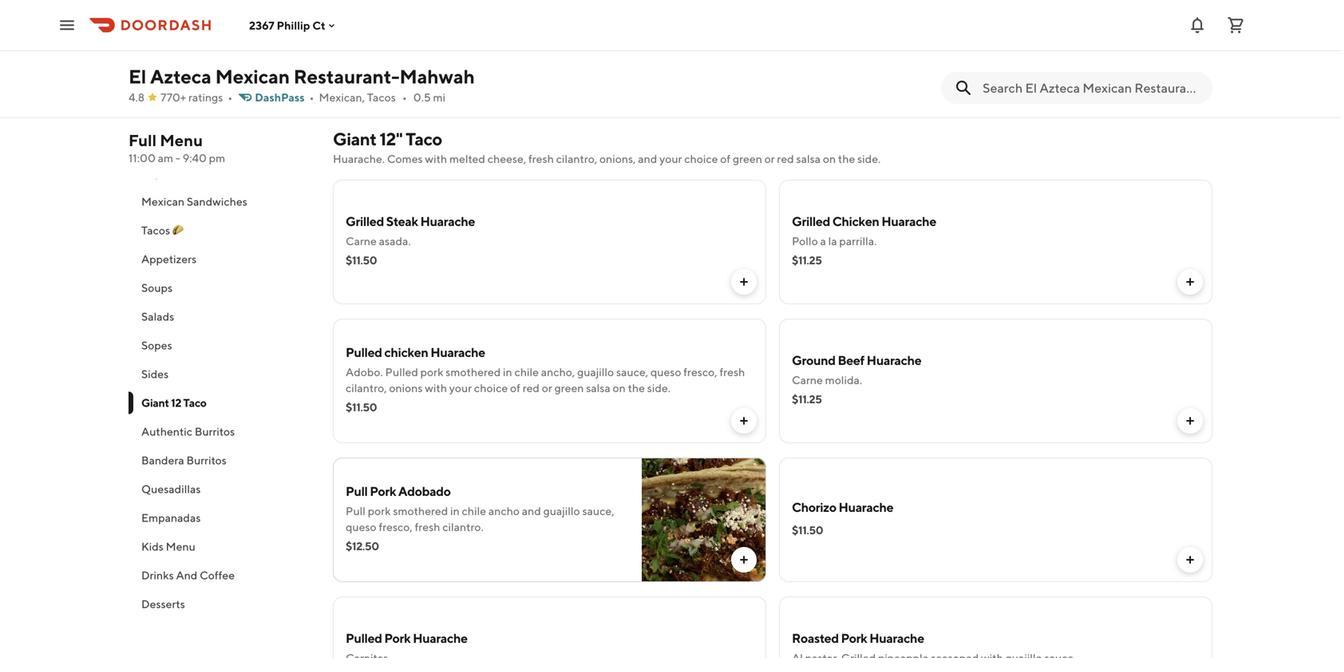 Task type: describe. For each thing, give the bounding box(es) containing it.
mexican sandwiches
[[141, 195, 247, 208]]

pollo
[[792, 234, 819, 248]]

mahwah
[[400, 65, 475, 88]]

full menu 11:00 am - 9:40 pm
[[129, 131, 225, 165]]

grilled chicken huarache pollo a la parrilla. $11.25
[[792, 214, 937, 267]]

popular
[[141, 166, 181, 179]]

add item to cart image for ground beef huarache
[[1185, 415, 1197, 427]]

pulled for pork
[[346, 631, 382, 646]]

or inside giant 12" taco huarache. comes with melted cheese, fresh cilantro, onions, and your choice of green or red salsa on the side.
[[765, 152, 775, 165]]

ancho
[[489, 504, 520, 518]]

onions
[[389, 381, 423, 395]]

cilantro.
[[443, 520, 484, 534]]

el azteca mexican restaurant-mahwah
[[129, 65, 475, 88]]

dashpass •
[[255, 91, 314, 104]]

ancho,
[[541, 365, 575, 379]]

ground beef huarache carne molida. $11.25
[[792, 353, 922, 406]]

drinks and coffee button
[[129, 561, 314, 590]]

12"
[[380, 129, 403, 149]]

appetizers
[[141, 252, 197, 266]]

desserts button
[[129, 590, 314, 619]]

soups
[[141, 281, 173, 294]]

carne for grilled steak huarache
[[346, 234, 377, 248]]

drinks
[[141, 569, 174, 582]]

ratings
[[188, 91, 223, 104]]

pulled chicken huarache adobo. pulled pork smothered in chile ancho, guajillo sauce, queso fresco, fresh cilantro, onions with your choice of red or green salsa on the side. $11.50
[[346, 345, 746, 414]]

salsa inside giant 12" taco huarache. comes with melted cheese, fresh cilantro, onions, and your choice of green or red salsa on the side.
[[797, 152, 821, 165]]

burritos for authentic burritos
[[195, 425, 235, 438]]

mi
[[433, 91, 446, 104]]

$11.50 inside pulled chicken huarache adobo. pulled pork smothered in chile ancho, guajillo sauce, queso fresco, fresh cilantro, onions with your choice of red or green salsa on the side. $11.50
[[346, 401, 377, 414]]

ground
[[792, 353, 836, 368]]

2 pull from the top
[[346, 504, 366, 518]]

green inside pulled chicken huarache adobo. pulled pork smothered in chile ancho, guajillo sauce, queso fresco, fresh cilantro, onions with your choice of red or green salsa on the side. $11.50
[[555, 381, 584, 395]]

giant for 12"
[[333, 129, 377, 149]]

restaurant-
[[294, 65, 400, 88]]

the inside pulled chicken huarache adobo. pulled pork smothered in chile ancho, guajillo sauce, queso fresco, fresh cilantro, onions with your choice of red or green salsa on the side. $11.50
[[628, 381, 645, 395]]

guajillo for adobado
[[544, 504, 580, 518]]

pm
[[209, 151, 225, 165]]

pork for pull
[[370, 484, 396, 499]]

0.5
[[414, 91, 431, 104]]

huarache for pulled chicken huarache adobo. pulled pork smothered in chile ancho, guajillo sauce, queso fresco, fresh cilantro, onions with your choice of red or green salsa on the side. $11.50
[[431, 345, 486, 360]]

your inside giant 12" taco huarache. comes with melted cheese, fresh cilantro, onions, and your choice of green or red salsa on the side.
[[660, 152, 683, 165]]

kids menu button
[[129, 532, 314, 561]]

salsa inside pulled chicken huarache adobo. pulled pork smothered in chile ancho, guajillo sauce, queso fresco, fresh cilantro, onions with your choice of red or green salsa on the side. $11.50
[[586, 381, 611, 395]]

queso for pull pork adobado
[[346, 520, 377, 534]]

popular items
[[141, 166, 212, 179]]

quesadillas button
[[129, 475, 314, 504]]

pulled pork huarache
[[346, 631, 468, 646]]

pull pork adobado pull pork smothered in chile ancho and guajillo sauce, queso fresco, fresh cilantro. $12.50
[[346, 484, 615, 553]]

-
[[176, 151, 180, 165]]

and
[[176, 569, 198, 582]]

appetizers button
[[129, 245, 314, 274]]

sauce, for pulled chicken huarache
[[617, 365, 649, 379]]

full
[[129, 131, 157, 150]]

am
[[158, 151, 173, 165]]

12
[[171, 396, 181, 409]]

2 • from the left
[[310, 91, 314, 104]]

🌮
[[172, 224, 184, 237]]

on inside giant 12" taco huarache. comes with melted cheese, fresh cilantro, onions, and your choice of green or red salsa on the side.
[[823, 152, 836, 165]]

mexican, tacos • 0.5 mi
[[319, 91, 446, 104]]

pork for roasted
[[842, 631, 868, 646]]

kids
[[141, 540, 164, 553]]

2367 phillip ct button
[[249, 19, 338, 32]]

coffee
[[200, 569, 235, 582]]

and inside pull pork adobado pull pork smothered in chile ancho and guajillo sauce, queso fresco, fresh cilantro. $12.50
[[522, 504, 541, 518]]

mexican,
[[319, 91, 365, 104]]

giant 12" taco huarache. comes with melted cheese, fresh cilantro, onions, and your choice of green or red salsa on the side.
[[333, 129, 881, 165]]

notification bell image
[[1189, 16, 1208, 35]]

giant 12 taco
[[141, 396, 207, 409]]

side. inside giant 12" taco huarache. comes with melted cheese, fresh cilantro, onions, and your choice of green or red salsa on the side.
[[858, 152, 881, 165]]

red inside giant 12" taco huarache. comes with melted cheese, fresh cilantro, onions, and your choice of green or red salsa on the side.
[[778, 152, 795, 165]]

authentic burritos button
[[129, 417, 314, 446]]

empanadas button
[[129, 504, 314, 532]]

open menu image
[[58, 16, 77, 35]]

roasted
[[792, 631, 839, 646]]

adobo.
[[346, 365, 383, 379]]

azteca
[[150, 65, 212, 88]]

salads button
[[129, 302, 314, 331]]

comes
[[387, 152, 423, 165]]

Item Search search field
[[983, 79, 1201, 97]]

red inside pulled chicken huarache adobo. pulled pork smothered in chile ancho, guajillo sauce, queso fresco, fresh cilantro, onions with your choice of red or green salsa on the side. $11.50
[[523, 381, 540, 395]]

empanadas
[[141, 511, 201, 524]]

sopes
[[141, 339, 172, 352]]

0 items, open order cart image
[[1227, 16, 1246, 35]]

fresco, for huarache
[[684, 365, 718, 379]]

in inside pull pork adobado pull pork smothered in chile ancho and guajillo sauce, queso fresco, fresh cilantro. $12.50
[[451, 504, 460, 518]]

sides button
[[129, 360, 314, 389]]

the inside giant 12" taco huarache. comes with melted cheese, fresh cilantro, onions, and your choice of green or red salsa on the side.
[[839, 152, 856, 165]]

authentic
[[141, 425, 193, 438]]

huarache for grilled steak huarache carne asada. $11.50
[[421, 214, 475, 229]]

a
[[821, 234, 827, 248]]

pork inside pull pork adobado pull pork smothered in chile ancho and guajillo sauce, queso fresco, fresh cilantro. $12.50
[[368, 504, 391, 518]]

$11.25 inside grilled chicken huarache pollo a la parrilla. $11.25
[[792, 254, 822, 267]]

green inside giant 12" taco huarache. comes with melted cheese, fresh cilantro, onions, and your choice of green or red salsa on the side.
[[733, 152, 763, 165]]

grilled for grilled chicken huarache
[[792, 214, 831, 229]]

sopes button
[[129, 331, 314, 360]]

popular items button
[[129, 159, 314, 187]]

tacos 🌮 button
[[129, 216, 314, 245]]

giant for 12
[[141, 396, 169, 409]]



Task type: locate. For each thing, give the bounding box(es) containing it.
guajillo inside pulled chicken huarache adobo. pulled pork smothered in chile ancho, guajillo sauce, queso fresco, fresh cilantro, onions with your choice of red or green salsa on the side. $11.50
[[578, 365, 614, 379]]

huarache
[[421, 214, 475, 229], [882, 214, 937, 229], [431, 345, 486, 360], [867, 353, 922, 368], [839, 500, 894, 515], [413, 631, 468, 646], [870, 631, 925, 646]]

in left ancho,
[[503, 365, 513, 379]]

$12.50
[[346, 540, 379, 553]]

$11.25 down the pollo
[[792, 254, 822, 267]]

taco inside giant 12" taco huarache. comes with melted cheese, fresh cilantro, onions, and your choice of green or red salsa on the side.
[[406, 129, 442, 149]]

0 vertical spatial burritos
[[195, 425, 235, 438]]

770+ ratings •
[[161, 91, 233, 104]]

tacos right mexican,
[[367, 91, 396, 104]]

guajillo inside pull pork adobado pull pork smothered in chile ancho and guajillo sauce, queso fresco, fresh cilantro. $12.50
[[544, 504, 580, 518]]

fresh for adobado
[[415, 520, 440, 534]]

chile inside pull pork adobado pull pork smothered in chile ancho and guajillo sauce, queso fresco, fresh cilantro. $12.50
[[462, 504, 487, 518]]

onions,
[[600, 152, 636, 165]]

1 horizontal spatial the
[[839, 152, 856, 165]]

2 vertical spatial $11.50
[[792, 524, 824, 537]]

0 vertical spatial $11.50
[[346, 254, 377, 267]]

menu right kids
[[166, 540, 196, 553]]

1 horizontal spatial chile
[[515, 365, 539, 379]]

parrilla.
[[840, 234, 877, 248]]

with inside pulled chicken huarache adobo. pulled pork smothered in chile ancho, guajillo sauce, queso fresco, fresh cilantro, onions with your choice of red or green salsa on the side. $11.50
[[425, 381, 447, 395]]

grilled steak huarache carne asada. $11.50
[[346, 214, 475, 267]]

1 horizontal spatial •
[[310, 91, 314, 104]]

0 horizontal spatial side.
[[648, 381, 671, 395]]

huarache inside grilled chicken huarache pollo a la parrilla. $11.25
[[882, 214, 937, 229]]

menu inside full menu 11:00 am - 9:40 pm
[[160, 131, 203, 150]]

0 vertical spatial the
[[839, 152, 856, 165]]

bandera burritos
[[141, 454, 227, 467]]

$11.25
[[792, 254, 822, 267], [792, 393, 822, 406]]

• down el azteca mexican restaurant-mahwah
[[310, 91, 314, 104]]

add item to cart image for grilled chicken huarache
[[1185, 276, 1197, 288]]

grilled inside the grilled steak huarache carne asada. $11.50
[[346, 214, 384, 229]]

0 vertical spatial pulled
[[346, 345, 382, 360]]

0 vertical spatial menu
[[160, 131, 203, 150]]

huarache inside ground beef huarache carne molida. $11.25
[[867, 353, 922, 368]]

chile left ancho,
[[515, 365, 539, 379]]

kids menu
[[141, 540, 196, 553]]

0 vertical spatial with
[[425, 152, 447, 165]]

0 horizontal spatial •
[[228, 91, 233, 104]]

2367
[[249, 19, 275, 32]]

carne down ground
[[792, 373, 823, 387]]

salads
[[141, 310, 174, 323]]

0 vertical spatial chile
[[515, 365, 539, 379]]

with inside giant 12" taco huarache. comes with melted cheese, fresh cilantro, onions, and your choice of green or red salsa on the side.
[[425, 152, 447, 165]]

in up cilantro.
[[451, 504, 460, 518]]

0 vertical spatial side.
[[858, 152, 881, 165]]

fresco, inside pulled chicken huarache adobo. pulled pork smothered in chile ancho, guajillo sauce, queso fresco, fresh cilantro, onions with your choice of red or green salsa on the side. $11.50
[[684, 365, 718, 379]]

dashpass
[[255, 91, 305, 104]]

• left 0.5
[[403, 91, 407, 104]]

and right ancho
[[522, 504, 541, 518]]

1 vertical spatial pulled
[[385, 365, 418, 379]]

tacos 🌮
[[141, 224, 184, 237]]

1 horizontal spatial of
[[721, 152, 731, 165]]

0 horizontal spatial cilantro,
[[346, 381, 387, 395]]

1 vertical spatial mexican
[[141, 195, 185, 208]]

tacos left the 🌮
[[141, 224, 170, 237]]

on inside pulled chicken huarache adobo. pulled pork smothered in chile ancho, guajillo sauce, queso fresco, fresh cilantro, onions with your choice of red or green salsa on the side. $11.50
[[613, 381, 626, 395]]

1 vertical spatial the
[[628, 381, 645, 395]]

0 horizontal spatial or
[[542, 381, 553, 395]]

0 horizontal spatial on
[[613, 381, 626, 395]]

fresh inside pull pork adobado pull pork smothered in chile ancho and guajillo sauce, queso fresco, fresh cilantro. $12.50
[[415, 520, 440, 534]]

fresco, for adobado
[[379, 520, 413, 534]]

pork inside pulled chicken huarache adobo. pulled pork smothered in chile ancho, guajillo sauce, queso fresco, fresh cilantro, onions with your choice of red or green salsa on the side. $11.50
[[421, 365, 444, 379]]

queso inside pulled chicken huarache adobo. pulled pork smothered in chile ancho, guajillo sauce, queso fresco, fresh cilantro, onions with your choice of red or green salsa on the side. $11.50
[[651, 365, 682, 379]]

cilantro, down adobo.
[[346, 381, 387, 395]]

1 vertical spatial fresco,
[[379, 520, 413, 534]]

1 pull from the top
[[346, 484, 368, 499]]

2 vertical spatial pulled
[[346, 631, 382, 646]]

1 • from the left
[[228, 91, 233, 104]]

pork
[[370, 484, 396, 499], [385, 631, 411, 646], [842, 631, 868, 646]]

fresco,
[[684, 365, 718, 379], [379, 520, 413, 534]]

1 horizontal spatial in
[[503, 365, 513, 379]]

soups button
[[129, 274, 314, 302]]

with right "onions"
[[425, 381, 447, 395]]

or inside pulled chicken huarache adobo. pulled pork smothered in chile ancho, guajillo sauce, queso fresco, fresh cilantro, onions with your choice of red or green salsa on the side. $11.50
[[542, 381, 553, 395]]

mexican inside "button"
[[141, 195, 185, 208]]

4.8
[[129, 91, 145, 104]]

0 horizontal spatial of
[[510, 381, 521, 395]]

2 add item to cart image from the top
[[1185, 415, 1197, 427]]

2 vertical spatial add item to cart image
[[1185, 554, 1197, 566]]

1 horizontal spatial fresh
[[529, 152, 554, 165]]

fresh inside pulled chicken huarache adobo. pulled pork smothered in chile ancho, guajillo sauce, queso fresco, fresh cilantro, onions with your choice of red or green salsa on the side. $11.50
[[720, 365, 746, 379]]

0 horizontal spatial pork
[[368, 504, 391, 518]]

$11.25 down ground
[[792, 393, 822, 406]]

0 vertical spatial green
[[733, 152, 763, 165]]

pull pork adobado image
[[642, 458, 767, 582]]

1 horizontal spatial giant
[[333, 129, 377, 149]]

steak
[[386, 214, 418, 229]]

2 $11.25 from the top
[[792, 393, 822, 406]]

guajillo
[[578, 365, 614, 379], [544, 504, 580, 518]]

1 horizontal spatial choice
[[685, 152, 719, 165]]

roasted pork huarache
[[792, 631, 925, 646]]

and
[[638, 152, 658, 165], [522, 504, 541, 518]]

1 vertical spatial salsa
[[586, 381, 611, 395]]

0 vertical spatial smothered
[[446, 365, 501, 379]]

pork for pulled
[[385, 631, 411, 646]]

0 vertical spatial on
[[823, 152, 836, 165]]

1 horizontal spatial red
[[778, 152, 795, 165]]

0 vertical spatial mexican
[[215, 65, 290, 88]]

la
[[829, 234, 838, 248]]

1 horizontal spatial mexican
[[215, 65, 290, 88]]

2 horizontal spatial •
[[403, 91, 407, 104]]

2367 phillip ct
[[249, 19, 326, 32]]

1 horizontal spatial fresco,
[[684, 365, 718, 379]]

choice
[[685, 152, 719, 165], [474, 381, 508, 395]]

1 vertical spatial red
[[523, 381, 540, 395]]

drinks and coffee
[[141, 569, 235, 582]]

0 vertical spatial salsa
[[797, 152, 821, 165]]

1 vertical spatial cilantro,
[[346, 381, 387, 395]]

burritos for bandera burritos
[[187, 454, 227, 467]]

1 add item to cart image from the top
[[1185, 65, 1197, 77]]

menu for full
[[160, 131, 203, 150]]

or
[[765, 152, 775, 165], [542, 381, 553, 395]]

1 vertical spatial pull
[[346, 504, 366, 518]]

0 vertical spatial fresco,
[[684, 365, 718, 379]]

on
[[823, 152, 836, 165], [613, 381, 626, 395]]

mexican up "tacos 🌮"
[[141, 195, 185, 208]]

phillip
[[277, 19, 310, 32]]

cilantro, left onions,
[[556, 152, 598, 165]]

1 horizontal spatial tacos
[[367, 91, 396, 104]]

1 horizontal spatial cilantro,
[[556, 152, 598, 165]]

1 vertical spatial $11.25
[[792, 393, 822, 406]]

1 horizontal spatial your
[[660, 152, 683, 165]]

0 vertical spatial in
[[503, 365, 513, 379]]

1 vertical spatial and
[[522, 504, 541, 518]]

1 vertical spatial add item to cart image
[[1185, 415, 1197, 427]]

0 vertical spatial fresh
[[529, 152, 554, 165]]

0 horizontal spatial sauce,
[[583, 504, 615, 518]]

2 grilled from the left
[[792, 214, 831, 229]]

of
[[721, 152, 731, 165], [510, 381, 521, 395]]

bandera
[[141, 454, 184, 467]]

huarache for grilled chicken huarache pollo a la parrilla. $11.25
[[882, 214, 937, 229]]

taco up comes
[[406, 129, 442, 149]]

pulled for chicken
[[346, 345, 382, 360]]

0 horizontal spatial giant
[[141, 396, 169, 409]]

1 $11.25 from the top
[[792, 254, 822, 267]]

0 horizontal spatial red
[[523, 381, 540, 395]]

of inside pulled chicken huarache adobo. pulled pork smothered in chile ancho, guajillo sauce, queso fresco, fresh cilantro, onions with your choice of red or green salsa on the side. $11.50
[[510, 381, 521, 395]]

0 vertical spatial or
[[765, 152, 775, 165]]

menu for kids
[[166, 540, 196, 553]]

0 vertical spatial pork
[[421, 365, 444, 379]]

1 horizontal spatial queso
[[651, 365, 682, 379]]

cilantro, inside giant 12" taco huarache. comes with melted cheese, fresh cilantro, onions, and your choice of green or red salsa on the side.
[[556, 152, 598, 165]]

queso inside pull pork adobado pull pork smothered in chile ancho and guajillo sauce, queso fresco, fresh cilantro. $12.50
[[346, 520, 377, 534]]

0 vertical spatial red
[[778, 152, 795, 165]]

11:00
[[129, 151, 156, 165]]

burritos up the bandera burritos button
[[195, 425, 235, 438]]

mexican up dashpass
[[215, 65, 290, 88]]

quesadillas
[[141, 482, 201, 496]]

fresh inside giant 12" taco huarache. comes with melted cheese, fresh cilantro, onions, and your choice of green or red salsa on the side.
[[529, 152, 554, 165]]

0 horizontal spatial grilled
[[346, 214, 384, 229]]

molida.
[[826, 373, 863, 387]]

add item to cart image for chorizo huarache
[[1185, 554, 1197, 566]]

ct
[[313, 19, 326, 32]]

cheese,
[[488, 152, 527, 165]]

0 vertical spatial choice
[[685, 152, 719, 165]]

huarache for pulled pork huarache
[[413, 631, 468, 646]]

chile inside pulled chicken huarache adobo. pulled pork smothered in chile ancho, guajillo sauce, queso fresco, fresh cilantro, onions with your choice of red or green salsa on the side. $11.50
[[515, 365, 539, 379]]

1 vertical spatial in
[[451, 504, 460, 518]]

add item to cart image for grilled steak huarache
[[738, 276, 751, 288]]

1 vertical spatial side.
[[648, 381, 671, 395]]

0 vertical spatial pull
[[346, 484, 368, 499]]

pull
[[346, 484, 368, 499], [346, 504, 366, 518]]

0 horizontal spatial green
[[555, 381, 584, 395]]

1 horizontal spatial green
[[733, 152, 763, 165]]

side. inside pulled chicken huarache adobo. pulled pork smothered in chile ancho, guajillo sauce, queso fresco, fresh cilantro, onions with your choice of red or green salsa on the side. $11.50
[[648, 381, 671, 395]]

9:40
[[183, 151, 207, 165]]

•
[[228, 91, 233, 104], [310, 91, 314, 104], [403, 91, 407, 104]]

fresh for huarache
[[720, 365, 746, 379]]

smothered inside pulled chicken huarache adobo. pulled pork smothered in chile ancho, guajillo sauce, queso fresco, fresh cilantro, onions with your choice of red or green salsa on the side. $11.50
[[446, 365, 501, 379]]

1 vertical spatial your
[[450, 381, 472, 395]]

guajillo for huarache
[[578, 365, 614, 379]]

sides
[[141, 367, 169, 381]]

taco right 12
[[183, 396, 207, 409]]

0 horizontal spatial queso
[[346, 520, 377, 534]]

authentic burritos
[[141, 425, 235, 438]]

1 vertical spatial burritos
[[187, 454, 227, 467]]

1 vertical spatial sauce,
[[583, 504, 615, 518]]

1 vertical spatial chile
[[462, 504, 487, 518]]

pork inside pull pork adobado pull pork smothered in chile ancho and guajillo sauce, queso fresco, fresh cilantro. $12.50
[[370, 484, 396, 499]]

chorizo
[[792, 500, 837, 515]]

1 vertical spatial giant
[[141, 396, 169, 409]]

carne
[[346, 234, 377, 248], [792, 373, 823, 387]]

beef
[[838, 353, 865, 368]]

taco for 12
[[183, 396, 207, 409]]

1 horizontal spatial pork
[[421, 365, 444, 379]]

1 horizontal spatial and
[[638, 152, 658, 165]]

with right comes
[[425, 152, 447, 165]]

el
[[129, 65, 146, 88]]

3 add item to cart image from the top
[[1185, 554, 1197, 566]]

1 vertical spatial fresh
[[720, 365, 746, 379]]

1 vertical spatial on
[[613, 381, 626, 395]]

fresco, inside pull pork adobado pull pork smothered in chile ancho and guajillo sauce, queso fresco, fresh cilantro. $12.50
[[379, 520, 413, 534]]

smothered inside pull pork adobado pull pork smothered in chile ancho and guajillo sauce, queso fresco, fresh cilantro. $12.50
[[393, 504, 448, 518]]

2 vertical spatial fresh
[[415, 520, 440, 534]]

your right onions,
[[660, 152, 683, 165]]

sandwiches
[[187, 195, 247, 208]]

carne inside the grilled steak huarache carne asada. $11.50
[[346, 234, 377, 248]]

adobado
[[399, 484, 451, 499]]

1 horizontal spatial side.
[[858, 152, 881, 165]]

• for mexican, tacos • 0.5 mi
[[403, 91, 407, 104]]

huarache inside the grilled steak huarache carne asada. $11.50
[[421, 214, 475, 229]]

grilled up the asada.
[[346, 214, 384, 229]]

red
[[778, 152, 795, 165], [523, 381, 540, 395]]

mexican sandwiches button
[[129, 187, 314, 216]]

0 horizontal spatial your
[[450, 381, 472, 395]]

choice inside giant 12" taco huarache. comes with melted cheese, fresh cilantro, onions, and your choice of green or red salsa on the side.
[[685, 152, 719, 165]]

huarache.
[[333, 152, 385, 165]]

0 horizontal spatial fresh
[[415, 520, 440, 534]]

0 vertical spatial sauce,
[[617, 365, 649, 379]]

guajillo right ancho,
[[578, 365, 614, 379]]

chicken
[[385, 345, 428, 360]]

giant up huarache.
[[333, 129, 377, 149]]

pork up "onions"
[[421, 365, 444, 379]]

and inside giant 12" taco huarache. comes with melted cheese, fresh cilantro, onions, and your choice of green or red salsa on the side.
[[638, 152, 658, 165]]

• for 770+ ratings •
[[228, 91, 233, 104]]

menu
[[160, 131, 203, 150], [166, 540, 196, 553]]

giant inside giant 12" taco huarache. comes with melted cheese, fresh cilantro, onions, and your choice of green or red salsa on the side.
[[333, 129, 377, 149]]

taco for 12"
[[406, 129, 442, 149]]

menu inside button
[[166, 540, 196, 553]]

sauce, inside pull pork adobado pull pork smothered in chile ancho and guajillo sauce, queso fresco, fresh cilantro. $12.50
[[583, 504, 615, 518]]

cilantro, inside pulled chicken huarache adobo. pulled pork smothered in chile ancho, guajillo sauce, queso fresco, fresh cilantro, onions with your choice of red or green salsa on the side. $11.50
[[346, 381, 387, 395]]

carne for ground beef huarache
[[792, 373, 823, 387]]

bandera burritos button
[[129, 446, 314, 475]]

0 horizontal spatial carne
[[346, 234, 377, 248]]

huarache inside pulled chicken huarache adobo. pulled pork smothered in chile ancho, guajillo sauce, queso fresco, fresh cilantro, onions with your choice of red or green salsa on the side. $11.50
[[431, 345, 486, 360]]

1 vertical spatial $11.50
[[346, 401, 377, 414]]

items
[[183, 166, 212, 179]]

3 • from the left
[[403, 91, 407, 104]]

and right onions,
[[638, 152, 658, 165]]

0 vertical spatial tacos
[[367, 91, 396, 104]]

1 vertical spatial carne
[[792, 373, 823, 387]]

queso for pulled chicken huarache
[[651, 365, 682, 379]]

1 horizontal spatial carne
[[792, 373, 823, 387]]

carne left the asada.
[[346, 234, 377, 248]]

giant left 12
[[141, 396, 169, 409]]

add item to cart image
[[1185, 65, 1197, 77], [1185, 415, 1197, 427], [1185, 554, 1197, 566]]

menu up -
[[160, 131, 203, 150]]

in inside pulled chicken huarache adobo. pulled pork smothered in chile ancho, guajillo sauce, queso fresco, fresh cilantro, onions with your choice of red or green salsa on the side. $11.50
[[503, 365, 513, 379]]

0 horizontal spatial in
[[451, 504, 460, 518]]

sauce, for pull pork adobado
[[583, 504, 615, 518]]

pork up $12.50
[[368, 504, 391, 518]]

• right ratings on the left top
[[228, 91, 233, 104]]

chorizo huarache
[[792, 500, 894, 515]]

1 vertical spatial taco
[[183, 396, 207, 409]]

0 horizontal spatial the
[[628, 381, 645, 395]]

1 grilled from the left
[[346, 214, 384, 229]]

huarache for ground beef huarache carne molida. $11.25
[[867, 353, 922, 368]]

770+
[[161, 91, 186, 104]]

0 horizontal spatial and
[[522, 504, 541, 518]]

2 horizontal spatial fresh
[[720, 365, 746, 379]]

1 vertical spatial of
[[510, 381, 521, 395]]

0 vertical spatial carne
[[346, 234, 377, 248]]

1 with from the top
[[425, 152, 447, 165]]

queso
[[651, 365, 682, 379], [346, 520, 377, 534]]

choice inside pulled chicken huarache adobo. pulled pork smothered in chile ancho, guajillo sauce, queso fresco, fresh cilantro, onions with your choice of red or green salsa on the side. $11.50
[[474, 381, 508, 395]]

$11.25 inside ground beef huarache carne molida. $11.25
[[792, 393, 822, 406]]

of inside giant 12" taco huarache. comes with melted cheese, fresh cilantro, onions, and your choice of green or red salsa on the side.
[[721, 152, 731, 165]]

your right "onions"
[[450, 381, 472, 395]]

0 vertical spatial of
[[721, 152, 731, 165]]

taco
[[406, 129, 442, 149], [183, 396, 207, 409]]

guajillo right ancho
[[544, 504, 580, 518]]

your inside pulled chicken huarache adobo. pulled pork smothered in chile ancho, guajillo sauce, queso fresco, fresh cilantro, onions with your choice of red or green salsa on the side. $11.50
[[450, 381, 472, 395]]

grilled for grilled steak huarache
[[346, 214, 384, 229]]

huarache for roasted pork huarache
[[870, 631, 925, 646]]

asada.
[[379, 234, 411, 248]]

0 vertical spatial giant
[[333, 129, 377, 149]]

carne inside ground beef huarache carne molida. $11.25
[[792, 373, 823, 387]]

with
[[425, 152, 447, 165], [425, 381, 447, 395]]

grilled inside grilled chicken huarache pollo a la parrilla. $11.25
[[792, 214, 831, 229]]

chicken
[[833, 214, 880, 229]]

$11.50
[[346, 254, 377, 267], [346, 401, 377, 414], [792, 524, 824, 537]]

0 vertical spatial queso
[[651, 365, 682, 379]]

add item to cart image
[[738, 276, 751, 288], [1185, 276, 1197, 288], [738, 415, 751, 427], [738, 554, 751, 566]]

tacos
[[367, 91, 396, 104], [141, 224, 170, 237]]

2 with from the top
[[425, 381, 447, 395]]

tacos inside tacos 🌮 button
[[141, 224, 170, 237]]

1 vertical spatial with
[[425, 381, 447, 395]]

1 vertical spatial menu
[[166, 540, 196, 553]]

chile up cilantro.
[[462, 504, 487, 518]]

desserts
[[141, 598, 185, 611]]

cilantro,
[[556, 152, 598, 165], [346, 381, 387, 395]]

grilled up the pollo
[[792, 214, 831, 229]]

add item to cart image for pulled chicken huarache
[[738, 415, 751, 427]]

melted
[[450, 152, 486, 165]]

1 vertical spatial smothered
[[393, 504, 448, 518]]

burritos down authentic burritos button
[[187, 454, 227, 467]]

sauce, inside pulled chicken huarache adobo. pulled pork smothered in chile ancho, guajillo sauce, queso fresco, fresh cilantro, onions with your choice of red or green salsa on the side. $11.50
[[617, 365, 649, 379]]

1 vertical spatial green
[[555, 381, 584, 395]]

grilled
[[346, 214, 384, 229], [792, 214, 831, 229]]

$11.50 inside the grilled steak huarache carne asada. $11.50
[[346, 254, 377, 267]]



Task type: vqa. For each thing, say whether or not it's contained in the screenshot.
PULL PORK ADOBADO PULL PORK SMOTHERED IN CHILE ANCHO AND GUAJILLO SAUCE, QUESO FRESCO, FRESH CILANTRO. $12.50 at the bottom left of the page
yes



